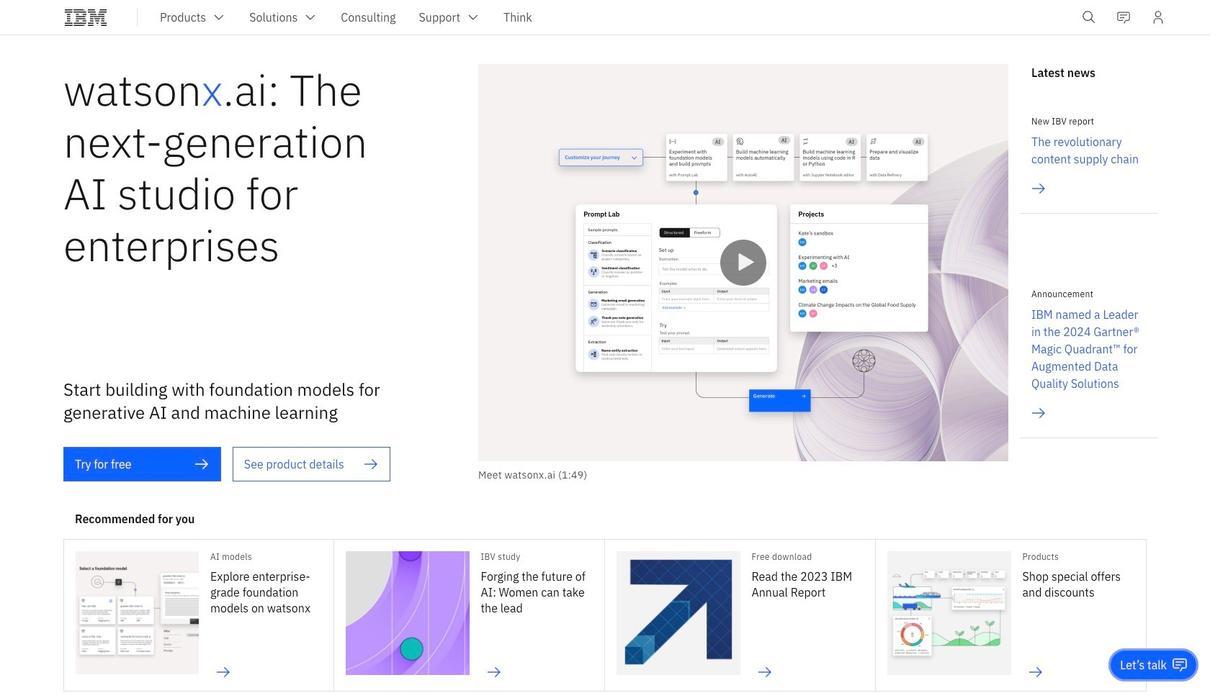 Task type: locate. For each thing, give the bounding box(es) containing it.
let's talk element
[[1120, 658, 1167, 674]]



